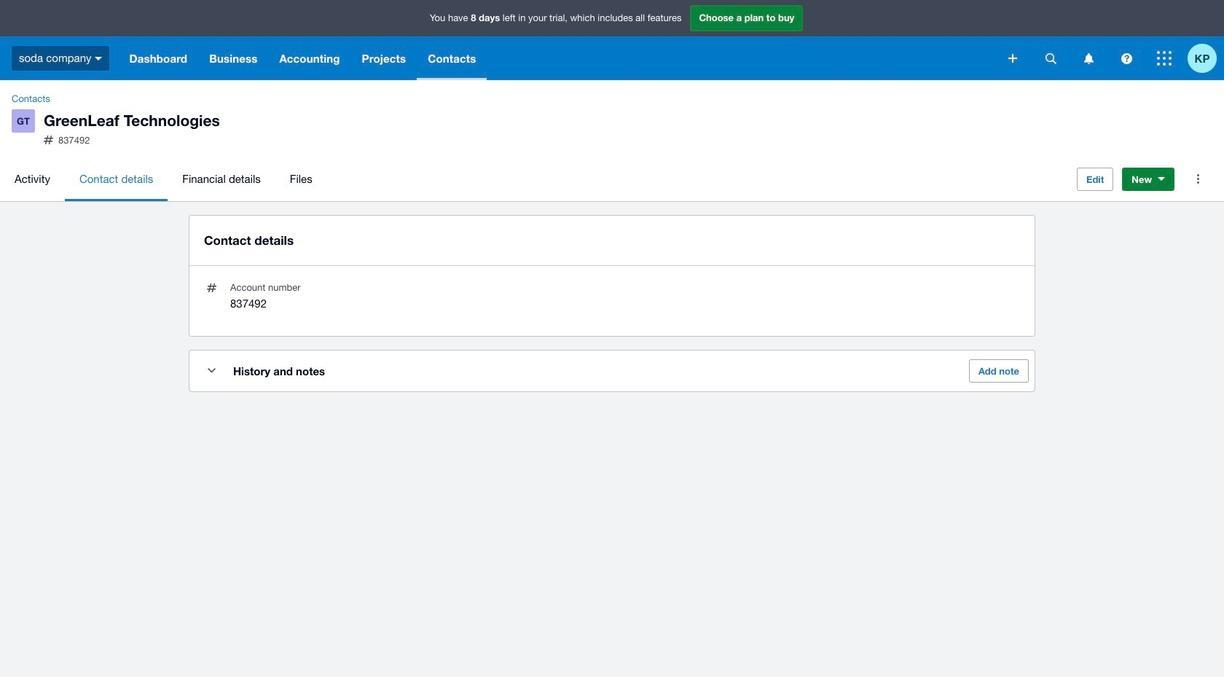 Task type: vqa. For each thing, say whether or not it's contained in the screenshot.
'Toggle' image
yes



Task type: locate. For each thing, give the bounding box(es) containing it.
svg image
[[1158, 51, 1172, 66], [1046, 53, 1057, 64], [1009, 54, 1018, 63], [95, 57, 102, 60]]

svg image
[[1085, 53, 1094, 64], [1122, 53, 1133, 64]]

1 horizontal spatial svg image
[[1122, 53, 1133, 64]]

menu
[[0, 157, 1066, 201]]

banner
[[0, 0, 1225, 80]]

toggle image
[[207, 368, 215, 373]]

0 horizontal spatial svg image
[[1085, 53, 1094, 64]]



Task type: describe. For each thing, give the bounding box(es) containing it.
2 svg image from the left
[[1122, 53, 1133, 64]]

1 svg image from the left
[[1085, 53, 1094, 64]]

actions menu image
[[1184, 165, 1213, 194]]



